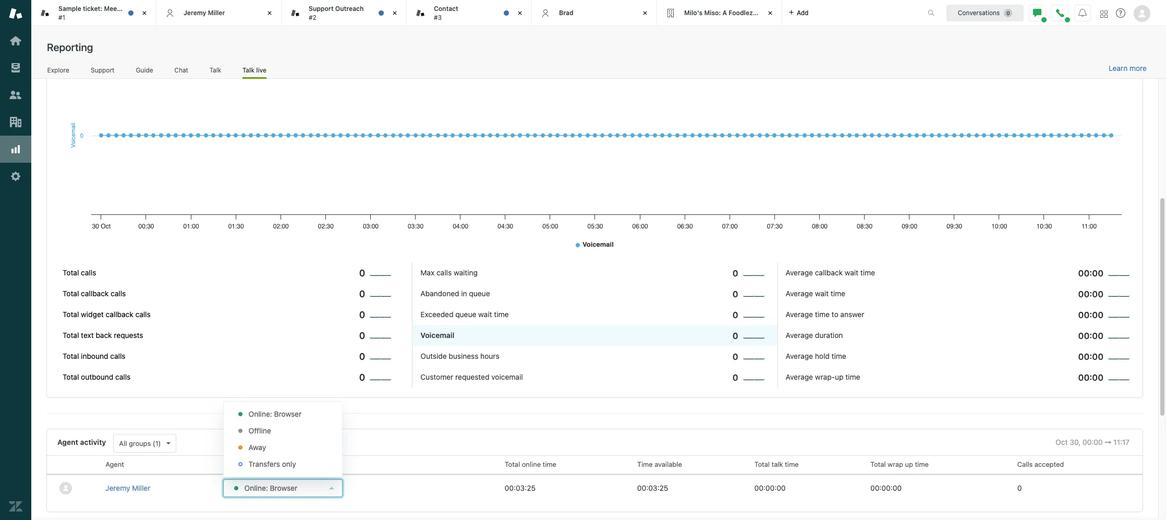 Task type: describe. For each thing, give the bounding box(es) containing it.
close image for contact
[[515, 8, 526, 18]]

#3
[[434, 13, 442, 21]]

learn
[[1110, 64, 1128, 73]]

get help image
[[1117, 8, 1126, 18]]

close image for milo's miso: a foodlez subsidiary
[[766, 8, 776, 18]]

outreach
[[335, 5, 364, 13]]

ticket:
[[83, 5, 102, 13]]

guide
[[136, 66, 153, 74]]

sample ticket: meet the ticket #1
[[58, 5, 150, 21]]

milo's miso: a foodlez subsidiary tab
[[658, 0, 788, 26]]

talk live link
[[242, 66, 267, 79]]

notifications image
[[1079, 9, 1088, 17]]

sample
[[58, 5, 81, 13]]

customers image
[[9, 88, 22, 102]]

learn more
[[1110, 64, 1148, 73]]

talk for talk
[[210, 66, 221, 74]]

explore
[[47, 66, 69, 74]]

conversations button
[[947, 4, 1025, 21]]

#2
[[309, 13, 317, 21]]

2 close image from the left
[[390, 8, 400, 18]]

contact #3
[[434, 5, 459, 21]]

tab containing sample ticket: meet the ticket
[[31, 0, 157, 26]]

close image inside brad tab
[[640, 8, 651, 18]]

zendesk image
[[9, 500, 22, 514]]

reporting
[[47, 41, 93, 53]]

admin image
[[9, 170, 22, 183]]

miller
[[208, 9, 225, 17]]

close image for sample ticket: meet the ticket
[[139, 8, 150, 18]]

meet
[[104, 5, 120, 13]]

tabs tab list
[[31, 0, 918, 26]]

tab containing contact
[[407, 0, 532, 26]]

main element
[[0, 0, 31, 520]]

a
[[723, 9, 728, 17]]

conversations
[[959, 9, 1001, 16]]

more
[[1130, 64, 1148, 73]]

live
[[256, 66, 267, 74]]

the
[[121, 5, 131, 13]]

talk live
[[242, 66, 267, 74]]

add button
[[783, 0, 815, 26]]

talk link
[[209, 66, 222, 77]]



Task type: vqa. For each thing, say whether or not it's contained in the screenshot.
GET HELP image
yes



Task type: locate. For each thing, give the bounding box(es) containing it.
miso:
[[705, 9, 721, 17]]

zendesk support image
[[9, 7, 22, 20]]

talk inside talk live link
[[242, 66, 255, 74]]

button displays agent's chat status as online. image
[[1034, 9, 1042, 17]]

2 horizontal spatial close image
[[640, 8, 651, 18]]

close image left #2
[[265, 8, 275, 18]]

milo's miso: a foodlez subsidiary
[[685, 9, 788, 17]]

support link
[[90, 66, 115, 77]]

brad tab
[[532, 0, 658, 26]]

support inside "link"
[[91, 66, 115, 74]]

jeremy miller
[[184, 9, 225, 17]]

1 close image from the left
[[265, 8, 275, 18]]

close image left brad
[[515, 8, 526, 18]]

get started image
[[9, 34, 22, 47]]

learn more link
[[1110, 64, 1148, 73]]

talk right the 'chat'
[[210, 66, 221, 74]]

milo's
[[685, 9, 703, 17]]

3 close image from the left
[[766, 8, 776, 18]]

chat
[[174, 66, 188, 74]]

close image left the #3
[[390, 8, 400, 18]]

talk left live
[[242, 66, 255, 74]]

0 vertical spatial support
[[309, 5, 334, 13]]

support inside support outreach #2
[[309, 5, 334, 13]]

0 horizontal spatial support
[[91, 66, 115, 74]]

support up #2
[[309, 5, 334, 13]]

brad
[[559, 9, 574, 17]]

reporting image
[[9, 142, 22, 156]]

close image inside milo's miso: a foodlez subsidiary tab
[[766, 8, 776, 18]]

ticket
[[133, 5, 150, 13]]

talk inside talk link
[[210, 66, 221, 74]]

close image left add popup button in the right of the page
[[766, 8, 776, 18]]

2 talk from the left
[[242, 66, 255, 74]]

talk
[[210, 66, 221, 74], [242, 66, 255, 74]]

explore link
[[47, 66, 70, 77]]

1 tab from the left
[[31, 0, 157, 26]]

tab containing support outreach
[[282, 0, 407, 26]]

3 tab from the left
[[407, 0, 532, 26]]

chat link
[[174, 66, 189, 77]]

0 horizontal spatial close image
[[139, 8, 150, 18]]

1 horizontal spatial talk
[[242, 66, 255, 74]]

jeremy
[[184, 9, 206, 17]]

close image inside jeremy miller tab
[[265, 8, 275, 18]]

zendesk products image
[[1101, 10, 1109, 17]]

2 close image from the left
[[515, 8, 526, 18]]

close image left milo's
[[640, 8, 651, 18]]

close image
[[139, 8, 150, 18], [515, 8, 526, 18], [640, 8, 651, 18]]

tab
[[31, 0, 157, 26], [282, 0, 407, 26], [407, 0, 532, 26]]

1 horizontal spatial close image
[[515, 8, 526, 18]]

support outreach #2
[[309, 5, 364, 21]]

3 close image from the left
[[640, 8, 651, 18]]

1 horizontal spatial close image
[[390, 8, 400, 18]]

close image
[[265, 8, 275, 18], [390, 8, 400, 18], [766, 8, 776, 18]]

contact
[[434, 5, 459, 13]]

0 horizontal spatial talk
[[210, 66, 221, 74]]

1 horizontal spatial support
[[309, 5, 334, 13]]

support down reporting
[[91, 66, 115, 74]]

jeremy miller tab
[[157, 0, 282, 26]]

#1
[[58, 13, 65, 21]]

views image
[[9, 61, 22, 75]]

close image right the
[[139, 8, 150, 18]]

2 tab from the left
[[282, 0, 407, 26]]

subsidiary
[[755, 9, 788, 17]]

guide link
[[136, 66, 153, 77]]

close image for jeremy miller
[[265, 8, 275, 18]]

foodlez
[[729, 9, 753, 17]]

organizations image
[[9, 115, 22, 129]]

1 vertical spatial support
[[91, 66, 115, 74]]

0 horizontal spatial close image
[[265, 8, 275, 18]]

1 close image from the left
[[139, 8, 150, 18]]

support
[[309, 5, 334, 13], [91, 66, 115, 74]]

support for support outreach #2
[[309, 5, 334, 13]]

add
[[797, 9, 809, 16]]

talk for talk live
[[242, 66, 255, 74]]

2 horizontal spatial close image
[[766, 8, 776, 18]]

support for support
[[91, 66, 115, 74]]

1 talk from the left
[[210, 66, 221, 74]]



